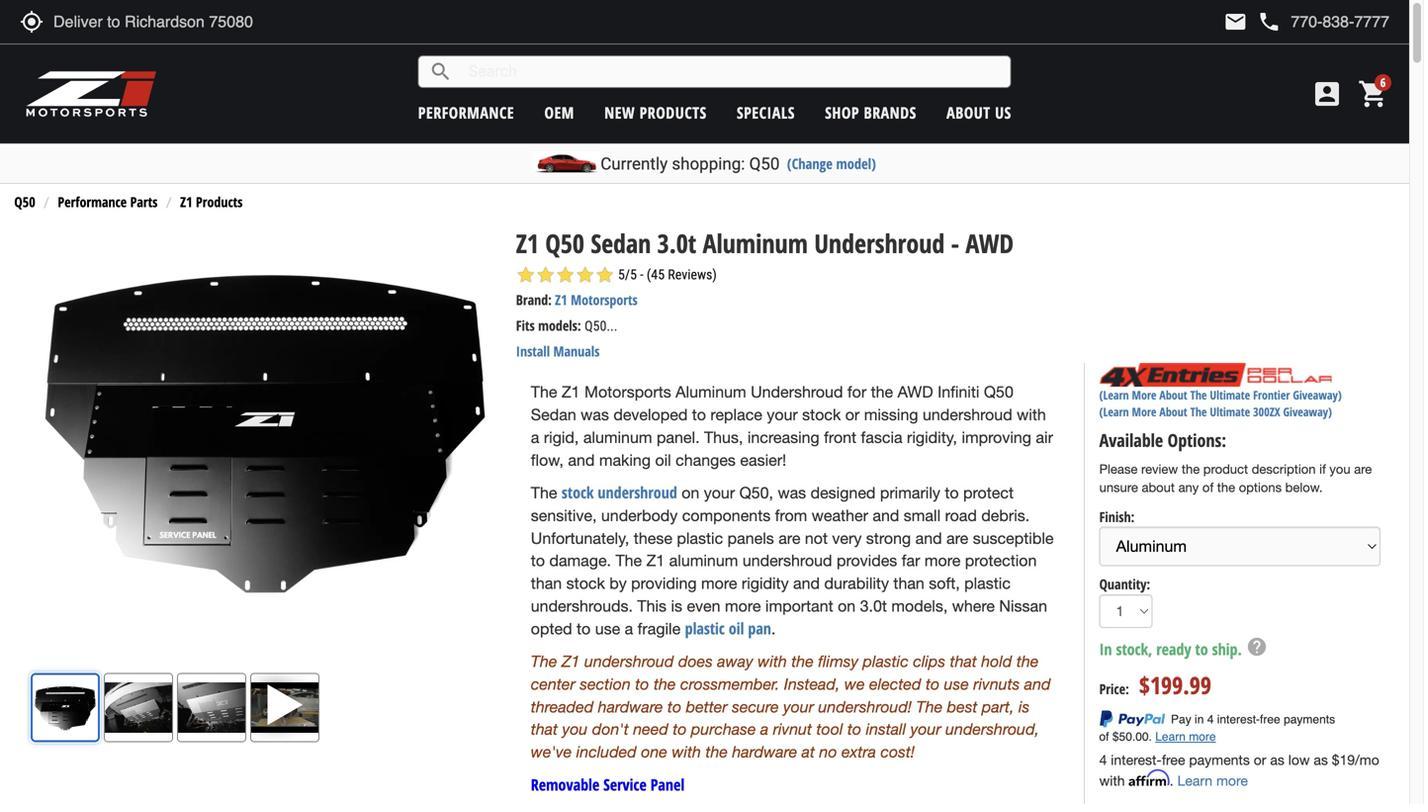 Task type: vqa. For each thing, say whether or not it's contained in the screenshot.
(2) within the (2) z1 quarter glass decals star star star star star_half (52)
no



Task type: locate. For each thing, give the bounding box(es) containing it.
was up making
[[581, 406, 609, 424]]

your up the components
[[704, 484, 735, 502]]

q50 inside z1 q50 sedan 3.0t aluminum undershroud - awd star star star star star 5/5 - (45 reviews) brand: z1 motorsports fits models: q50... install manuals
[[545, 225, 585, 261]]

on down durability
[[838, 597, 856, 615]]

0 vertical spatial ultimate
[[1210, 387, 1250, 403]]

to left damage.
[[531, 552, 545, 570]]

parts
[[130, 193, 158, 211]]

even
[[687, 597, 721, 615]]

2 than from the left
[[894, 574, 925, 593]]

sedan
[[591, 225, 651, 261], [531, 406, 576, 424]]

or
[[846, 406, 860, 424], [1254, 752, 1267, 768]]

we
[[845, 675, 865, 693]]

a down secure
[[761, 720, 769, 739]]

z1 down manuals
[[562, 383, 580, 401]]

q50 right infiniti
[[984, 383, 1014, 401]]

a
[[531, 428, 539, 447], [625, 620, 633, 638], [761, 720, 769, 739]]

0 vertical spatial motorsports
[[571, 290, 638, 309]]

1 vertical spatial awd
[[898, 383, 933, 401]]

0 vertical spatial on
[[682, 484, 700, 502]]

1 vertical spatial you
[[562, 720, 588, 739]]

awd right -
[[966, 225, 1014, 261]]

opted
[[531, 620, 572, 638]]

the left the best
[[917, 697, 943, 716]]

are down road at the right of the page
[[947, 529, 969, 547]]

to up panel.
[[692, 406, 706, 424]]

1 vertical spatial is
[[1019, 697, 1030, 716]]

about up (learn more about the ultimate 300zx giveaway) link
[[1160, 387, 1188, 403]]

1 horizontal spatial aluminum
[[669, 552, 738, 570]]

search
[[429, 60, 453, 84]]

1 horizontal spatial sedan
[[591, 225, 651, 261]]

1 vertical spatial aluminum
[[676, 383, 747, 401]]

to inside the z1 motorsports aluminum undershroud for the awd infiniti q50 sedan was developed to replace your stock or missing undershroud with a rigid, aluminum panel. thus, increasing front fascia rigidity, improving air flow, and making oil changes easier!
[[692, 406, 706, 424]]

1 horizontal spatial or
[[1254, 752, 1267, 768]]

aluminum inside z1 q50 sedan 3.0t aluminum undershroud - awd star star star star star 5/5 - (45 reviews) brand: z1 motorsports fits models: q50... install manuals
[[703, 225, 808, 261]]

2 as from the left
[[1314, 752, 1328, 768]]

0 horizontal spatial as
[[1270, 752, 1285, 768]]

5 star from the left
[[595, 265, 615, 285]]

hold
[[982, 652, 1012, 671]]

aluminum up even
[[669, 552, 738, 570]]

use inside the z1 undershroud does away with the flimsy plastic clips that hold the center section to the crossmember. instead, we elected to use rivnuts and threaded hardware to better secure your undershroud! the best part, is that you don't need to purchase a rivnut tool to install your undershroud, we've included one with the hardware at no extra cost!
[[944, 675, 969, 693]]

the stock undershroud
[[531, 482, 677, 503]]

3.0t inside z1 q50 sedan 3.0t aluminum undershroud - awd star star star star star 5/5 - (45 reviews) brand: z1 motorsports fits models: q50... install manuals
[[658, 225, 697, 261]]

ready
[[1157, 638, 1192, 660]]

us
[[995, 102, 1012, 123]]

phone link
[[1258, 10, 1390, 34]]

with inside /mo with
[[1100, 772, 1125, 789]]

0 horizontal spatial 3.0t
[[658, 225, 697, 261]]

options:
[[1168, 428, 1227, 452]]

1 vertical spatial was
[[778, 484, 806, 502]]

0 vertical spatial aluminum
[[583, 428, 652, 447]]

crossmember.
[[680, 675, 780, 693]]

0 horizontal spatial than
[[531, 574, 562, 593]]

use inside on your q50, was designed primarily to protect sensitive, underbody components from weather and small road debris. unfortunately, these plastic panels are not very strong and are susceptible to damage. the z1 aluminum undershroud provides far more protection than stock by providing more rigidity and durability than soft, plastic undershrouds. this is even more important on 3.0t models, where nissan opted to use a fragile
[[595, 620, 620, 638]]

1 horizontal spatial awd
[[966, 225, 1014, 261]]

1 horizontal spatial was
[[778, 484, 806, 502]]

was up from
[[778, 484, 806, 502]]

0 vertical spatial or
[[846, 406, 860, 424]]

aluminum
[[583, 428, 652, 447], [669, 552, 738, 570]]

model)
[[836, 154, 876, 173]]

to right the need
[[673, 720, 687, 739]]

1 horizontal spatial hardware
[[732, 742, 798, 761]]

3.0t down "shopping:"
[[658, 225, 697, 261]]

and up important
[[793, 574, 820, 593]]

protect
[[963, 484, 1014, 502]]

0 vertical spatial awd
[[966, 225, 1014, 261]]

as right low
[[1314, 752, 1328, 768]]

0 horizontal spatial a
[[531, 428, 539, 447]]

away
[[717, 652, 754, 671]]

plastic
[[677, 529, 723, 547], [965, 574, 1011, 593], [685, 618, 725, 639], [863, 652, 909, 671]]

on your q50, was designed primarily to protect sensitive, underbody components from weather and small road debris. unfortunately, these plastic panels are not very strong and are susceptible to damage. the z1 aluminum undershroud provides far more protection than stock by providing more rigidity and durability than soft, plastic undershrouds. this is even more important on 3.0t models, where nissan opted to use a fragile
[[531, 484, 1054, 638]]

is right this
[[671, 597, 683, 615]]

with inside the z1 motorsports aluminum undershroud for the awd infiniti q50 sedan was developed to replace your stock or missing undershroud with a rigid, aluminum panel. thus, increasing front fascia rigidity, improving air flow, and making oil changes easier!
[[1017, 406, 1046, 424]]

2 vertical spatial a
[[761, 720, 769, 739]]

with up air
[[1017, 406, 1046, 424]]

hardware up don't
[[598, 697, 663, 716]]

z1 q50 sedan 3.0t aluminum undershroud - awd star star star star star 5/5 - (45 reviews) brand: z1 motorsports fits models: q50... install manuals
[[516, 225, 1014, 361]]

you
[[1330, 462, 1351, 477], [562, 720, 588, 739]]

0 horizontal spatial was
[[581, 406, 609, 424]]

0 vertical spatial about
[[947, 102, 991, 123]]

missing
[[864, 406, 919, 424]]

underbody
[[601, 506, 678, 525]]

that up we've at left
[[531, 720, 558, 739]]

0 vertical spatial more
[[1132, 387, 1157, 403]]

aluminum inside the z1 motorsports aluminum undershroud for the awd infiniti q50 sedan was developed to replace your stock or missing undershroud with a rigid, aluminum panel. thus, increasing front fascia rigidity, improving air flow, and making oil changes easier!
[[583, 428, 652, 447]]

oem link
[[545, 102, 575, 123]]

1 vertical spatial more
[[1132, 404, 1157, 420]]

sedan up 5/5 - in the left of the page
[[591, 225, 651, 261]]

use up the best
[[944, 675, 969, 693]]

2 vertical spatial about
[[1160, 404, 1188, 420]]

stock up front
[[802, 406, 841, 424]]

aluminum down currently shopping: q50 (change model) on the top of the page
[[703, 225, 808, 261]]

0 horizontal spatial you
[[562, 720, 588, 739]]

0 vertical spatial .
[[771, 620, 776, 638]]

flow,
[[531, 451, 564, 469]]

1 vertical spatial ultimate
[[1210, 404, 1250, 420]]

stock up undershrouds.
[[566, 574, 605, 593]]

0 vertical spatial use
[[595, 620, 620, 638]]

below.
[[1286, 480, 1323, 495]]

or down for
[[846, 406, 860, 424]]

undershroud up increasing at the bottom of page
[[751, 383, 843, 401]]

account_box
[[1312, 78, 1343, 110]]

more
[[925, 552, 961, 570], [701, 574, 737, 593], [725, 597, 761, 615], [1217, 772, 1248, 789]]

your inside on your q50, was designed primarily to protect sensitive, underbody components from weather and small road debris. unfortunately, these plastic panels are not very strong and are susceptible to damage. the z1 aluminum undershroud provides far more protection than stock by providing more rigidity and durability than soft, plastic undershrouds. this is even more important on 3.0t models, where nissan opted to use a fragile
[[704, 484, 735, 502]]

that left the hold
[[950, 652, 977, 671]]

than down 'far'
[[894, 574, 925, 593]]

1 horizontal spatial oil
[[729, 618, 744, 639]]

2 vertical spatial stock
[[566, 574, 605, 593]]

hardware down "rivnut"
[[732, 742, 798, 761]]

0 vertical spatial hardware
[[598, 697, 663, 716]]

changes
[[676, 451, 736, 469]]

making
[[599, 451, 651, 469]]

the up missing
[[871, 383, 893, 401]]

you down threaded on the bottom left
[[562, 720, 588, 739]]

z1 up models:
[[555, 290, 567, 309]]

a inside the z1 undershroud does away with the flimsy plastic clips that hold the center section to the crossmember. instead, we elected to use rivnuts and threaded hardware to better secure your undershroud! the best part, is that you don't need to purchase a rivnut tool to install your undershroud, we've included one with the hardware at no extra cost!
[[761, 720, 769, 739]]

a left fragile
[[625, 620, 633, 638]]

1 horizontal spatial use
[[944, 675, 969, 693]]

stock up the sensitive,
[[562, 482, 594, 503]]

products
[[640, 102, 707, 123]]

is inside on your q50, was designed primarily to protect sensitive, underbody components from weather and small road debris. unfortunately, these plastic panels are not very strong and are susceptible to damage. the z1 aluminum undershroud provides far more protection than stock by providing more rigidity and durability than soft, plastic undershrouds. this is even more important on 3.0t models, where nissan opted to use a fragile
[[671, 597, 683, 615]]

ultimate up (learn more about the ultimate 300zx giveaway) link
[[1210, 387, 1250, 403]]

0 vertical spatial (learn
[[1100, 387, 1129, 403]]

1 horizontal spatial a
[[625, 620, 633, 638]]

motorsports up q50...
[[571, 290, 638, 309]]

aluminum inside on your q50, was designed primarily to protect sensitive, underbody components from weather and small road debris. unfortunately, these plastic panels are not very strong and are susceptible to damage. the z1 aluminum undershroud provides far more protection than stock by providing more rigidity and durability than soft, plastic undershrouds. this is even more important on 3.0t models, where nissan opted to use a fragile
[[669, 552, 738, 570]]

1 horizontal spatial is
[[1019, 697, 1030, 716]]

-
[[951, 225, 959, 261]]

low
[[1289, 752, 1310, 768]]

weather
[[812, 506, 868, 525]]

infiniti
[[938, 383, 980, 401]]

1 vertical spatial stock
[[562, 482, 594, 503]]

1 horizontal spatial than
[[894, 574, 925, 593]]

2 star from the left
[[536, 265, 556, 285]]

a inside on your q50, was designed primarily to protect sensitive, underbody components from weather and small road debris. unfortunately, these plastic panels are not very strong and are susceptible to damage. the z1 aluminum undershroud provides far more protection than stock by providing more rigidity and durability than soft, plastic undershrouds. this is even more important on 3.0t models, where nissan opted to use a fragile
[[625, 620, 633, 638]]

0 vertical spatial was
[[581, 406, 609, 424]]

1 vertical spatial oil
[[729, 618, 744, 639]]

z1 left products
[[180, 193, 193, 211]]

and inside the z1 undershroud does away with the flimsy plastic clips that hold the center section to the crossmember. instead, we elected to use rivnuts and threaded hardware to better secure your undershroud! the best part, is that you don't need to purchase a rivnut tool to install your undershroud, we've included one with the hardware at no extra cost!
[[1025, 675, 1051, 693]]

you inside (learn more about the ultimate frontier giveaway) (learn more about the ultimate 300zx giveaway) available options: please review the product description if you are unsure about any of the options below.
[[1330, 462, 1351, 477]]

q50 inside the z1 motorsports aluminum undershroud for the awd infiniti q50 sedan was developed to replace your stock or missing undershroud with a rigid, aluminum panel. thus, increasing front fascia rigidity, improving air flow, and making oil changes easier!
[[984, 383, 1014, 401]]

options
[[1239, 480, 1282, 495]]

and inside the z1 motorsports aluminum undershroud for the awd infiniti q50 sedan was developed to replace your stock or missing undershroud with a rigid, aluminum panel. thus, increasing front fascia rigidity, improving air flow, and making oil changes easier!
[[568, 451, 595, 469]]

2 horizontal spatial a
[[761, 720, 769, 739]]

a inside the z1 motorsports aluminum undershroud for the awd infiniti q50 sedan was developed to replace your stock or missing undershroud with a rigid, aluminum panel. thus, increasing front fascia rigidity, improving air flow, and making oil changes easier!
[[531, 428, 539, 447]]

0 horizontal spatial aluminum
[[583, 428, 652, 447]]

(change model) link
[[787, 154, 876, 173]]

your up cost!
[[911, 720, 941, 739]]

undershroud inside the z1 motorsports aluminum undershroud for the awd infiniti q50 sedan was developed to replace your stock or missing undershroud with a rigid, aluminum panel. thus, increasing front fascia rigidity, improving air flow, and making oil changes easier!
[[751, 383, 843, 401]]

1 vertical spatial use
[[944, 675, 969, 693]]

and right rivnuts
[[1025, 675, 1051, 693]]

1 vertical spatial (learn
[[1100, 404, 1129, 420]]

oil down panel.
[[655, 451, 671, 469]]

with down 4
[[1100, 772, 1125, 789]]

the
[[871, 383, 893, 401], [1182, 462, 1200, 477], [1218, 480, 1236, 495], [792, 652, 814, 671], [1017, 652, 1039, 671], [654, 675, 676, 693], [706, 742, 728, 761]]

1 vertical spatial sedan
[[531, 406, 576, 424]]

. down free
[[1170, 772, 1174, 789]]

1 horizontal spatial that
[[950, 652, 977, 671]]

awd inside z1 q50 sedan 3.0t aluminum undershroud - awd star star star star star 5/5 - (45 reviews) brand: z1 motorsports fits models: q50... install manuals
[[966, 225, 1014, 261]]

1 vertical spatial giveaway)
[[1284, 404, 1332, 420]]

than down damage.
[[531, 574, 562, 593]]

the up by on the bottom of the page
[[616, 552, 642, 570]]

z1 down the these
[[647, 552, 665, 570]]

mail link
[[1224, 10, 1248, 34]]

0 vertical spatial you
[[1330, 462, 1351, 477]]

you inside the z1 undershroud does away with the flimsy plastic clips that hold the center section to the crossmember. instead, we elected to use rivnuts and threaded hardware to better secure your undershroud! the best part, is that you don't need to purchase a rivnut tool to install your undershroud, we've included one with the hardware at no extra cost!
[[562, 720, 588, 739]]

rigidity
[[742, 574, 789, 593]]

1 star from the left
[[516, 265, 536, 285]]

1 vertical spatial 3.0t
[[860, 597, 887, 615]]

z1 motorsports logo image
[[25, 69, 158, 119]]

giveaway) right frontier in the right of the page
[[1293, 387, 1342, 403]]

your up increasing at the bottom of page
[[767, 406, 798, 424]]

front
[[824, 428, 857, 447]]

aluminum up replace
[[676, 383, 747, 401]]

awd inside the z1 motorsports aluminum undershroud for the awd infiniti q50 sedan was developed to replace your stock or missing undershroud with a rigid, aluminum panel. thus, increasing front fascia rigidity, improving air flow, and making oil changes easier!
[[898, 383, 933, 401]]

far
[[902, 552, 920, 570]]

0 horizontal spatial .
[[771, 620, 776, 638]]

use down undershrouds.
[[595, 620, 620, 638]]

2 ultimate from the top
[[1210, 404, 1250, 420]]

about us
[[947, 102, 1012, 123]]

1 horizontal spatial you
[[1330, 462, 1351, 477]]

motorsports inside z1 q50 sedan 3.0t aluminum undershroud - awd star star star star star 5/5 - (45 reviews) brand: z1 motorsports fits models: q50... install manuals
[[571, 290, 638, 309]]

performance
[[418, 102, 515, 123]]

1 more from the top
[[1132, 387, 1157, 403]]

ultimate down (learn more about the ultimate frontier giveaway) link
[[1210, 404, 1250, 420]]

strong
[[866, 529, 911, 547]]

plastic up elected
[[863, 652, 909, 671]]

1 vertical spatial motorsports
[[585, 383, 671, 401]]

$19
[[1332, 752, 1355, 768]]

your up "rivnut"
[[783, 697, 814, 716]]

motorsports inside the z1 motorsports aluminum undershroud for the awd infiniti q50 sedan was developed to replace your stock or missing undershroud with a rigid, aluminum panel. thus, increasing front fascia rigidity, improving air flow, and making oil changes easier!
[[585, 383, 671, 401]]

(learn
[[1100, 387, 1129, 403], [1100, 404, 1129, 420]]

sedan inside the z1 motorsports aluminum undershroud for the awd infiniti q50 sedan was developed to replace your stock or missing undershroud with a rigid, aluminum panel. thus, increasing front fascia rigidity, improving air flow, and making oil changes easier!
[[531, 406, 576, 424]]

brand:
[[516, 290, 552, 309]]

hardware
[[598, 697, 663, 716], [732, 742, 798, 761]]

$199.99
[[1139, 669, 1212, 701]]

1 vertical spatial or
[[1254, 752, 1267, 768]]

0 horizontal spatial sedan
[[531, 406, 576, 424]]

you right the if
[[1330, 462, 1351, 477]]

0 horizontal spatial or
[[846, 406, 860, 424]]

more down 4 interest-free payments or as low as $19
[[1217, 772, 1248, 789]]

0 horizontal spatial awd
[[898, 383, 933, 401]]

primarily
[[880, 484, 941, 502]]

undershroud down infiniti
[[923, 406, 1013, 424]]

0 horizontal spatial that
[[531, 720, 558, 739]]

1 vertical spatial a
[[625, 620, 633, 638]]

Search search field
[[453, 56, 1011, 87]]

stock
[[802, 406, 841, 424], [562, 482, 594, 503], [566, 574, 605, 593]]

0 vertical spatial sedan
[[591, 225, 651, 261]]

. down important
[[771, 620, 776, 638]]

improving
[[962, 428, 1032, 447]]

1 horizontal spatial .
[[1170, 772, 1174, 789]]

the inside the z1 motorsports aluminum undershroud for the awd infiniti q50 sedan was developed to replace your stock or missing undershroud with a rigid, aluminum panel. thus, increasing front fascia rigidity, improving air flow, and making oil changes easier!
[[871, 383, 893, 401]]

0 vertical spatial aluminum
[[703, 225, 808, 261]]

oil left pan
[[729, 618, 744, 639]]

undershroud inside on your q50, was designed primarily to protect sensitive, underbody components from weather and small road debris. unfortunately, these plastic panels are not very strong and are susceptible to damage. the z1 aluminum undershroud provides far more protection than stock by providing more rigidity and durability than soft, plastic undershrouds. this is even more important on 3.0t models, where nissan opted to use a fragile
[[743, 552, 832, 570]]

are inside (learn more about the ultimate frontier giveaway) (learn more about the ultimate 300zx giveaway) available options: please review the product description if you are unsure about any of the options below.
[[1354, 462, 1372, 477]]

1 horizontal spatial on
[[838, 597, 856, 615]]

0 horizontal spatial is
[[671, 597, 683, 615]]

the down purchase
[[706, 742, 728, 761]]

important
[[766, 597, 834, 615]]

motorsports up developed
[[585, 383, 671, 401]]

1 ultimate from the top
[[1210, 387, 1250, 403]]

z1 inside the z1 undershroud does away with the flimsy plastic clips that hold the center section to the crossmember. instead, we elected to use rivnuts and threaded hardware to better secure your undershroud! the best part, is that you don't need to purchase a rivnut tool to install your undershroud, we've included one with the hardware at no extra cost!
[[562, 652, 580, 671]]

awd
[[966, 225, 1014, 261], [898, 383, 933, 401]]

0 vertical spatial stock
[[802, 406, 841, 424]]

2 more from the top
[[1132, 404, 1157, 420]]

the up the sensitive,
[[531, 484, 557, 502]]

1 vertical spatial aluminum
[[669, 552, 738, 570]]

more up even
[[701, 574, 737, 593]]

1 horizontal spatial as
[[1314, 752, 1328, 768]]

nissan
[[1000, 597, 1048, 615]]

my_location
[[20, 10, 44, 34]]

are
[[1354, 462, 1372, 477], [779, 529, 801, 547], [947, 529, 969, 547]]

undershroud inside the z1 motorsports aluminum undershroud for the awd infiniti q50 sedan was developed to replace your stock or missing undershroud with a rigid, aluminum panel. thus, increasing front fascia rigidity, improving air flow, and making oil changes easier!
[[923, 406, 1013, 424]]

about up options:
[[1160, 404, 1188, 420]]

as left low
[[1270, 752, 1285, 768]]

on down changes
[[682, 484, 700, 502]]

2 horizontal spatial are
[[1354, 462, 1372, 477]]

are down from
[[779, 529, 801, 547]]

road
[[945, 506, 977, 525]]

the down install
[[531, 383, 557, 401]]

1 vertical spatial that
[[531, 720, 558, 739]]

sedan up "rigid,"
[[531, 406, 576, 424]]

q50 up brand:
[[545, 225, 585, 261]]

a up flow,
[[531, 428, 539, 447]]

0 vertical spatial a
[[531, 428, 539, 447]]

2 (learn from the top
[[1100, 404, 1129, 420]]

oil inside the z1 motorsports aluminum undershroud for the awd infiniti q50 sedan was developed to replace your stock or missing undershroud with a rigid, aluminum panel. thus, increasing front fascia rigidity, improving air flow, and making oil changes easier!
[[655, 451, 671, 469]]

to right section
[[635, 675, 649, 693]]

aluminum
[[703, 225, 808, 261], [676, 383, 747, 401]]

z1 up brand:
[[516, 225, 539, 261]]

help
[[1246, 636, 1268, 658]]

included
[[576, 742, 637, 761]]

removable
[[531, 774, 600, 795]]

flimsy
[[818, 652, 859, 671]]

1 vertical spatial .
[[1170, 772, 1174, 789]]

0 horizontal spatial use
[[595, 620, 620, 638]]

.
[[771, 620, 776, 638], [1170, 772, 1174, 789]]

plastic oil pan .
[[685, 618, 776, 639]]

0 vertical spatial is
[[671, 597, 683, 615]]

is right part,
[[1019, 697, 1030, 716]]

3.0t down durability
[[860, 597, 887, 615]]

0 vertical spatial undershroud
[[814, 225, 945, 261]]

(change
[[787, 154, 833, 173]]

/mo
[[1355, 752, 1380, 768]]

the right of
[[1218, 480, 1236, 495]]

1 vertical spatial undershroud
[[751, 383, 843, 401]]

payments
[[1189, 752, 1250, 768]]

are right the if
[[1354, 462, 1372, 477]]

shopping:
[[672, 154, 745, 174]]

currently shopping: q50 (change model)
[[601, 154, 876, 174]]

0 vertical spatial oil
[[655, 451, 671, 469]]

0 vertical spatial 3.0t
[[658, 225, 697, 261]]

1 horizontal spatial 3.0t
[[860, 597, 887, 615]]

0 horizontal spatial oil
[[655, 451, 671, 469]]

q50 left "performance"
[[14, 193, 35, 211]]

stock inside the z1 motorsports aluminum undershroud for the awd infiniti q50 sedan was developed to replace your stock or missing undershroud with a rigid, aluminum panel. thus, increasing front fascia rigidity, improving air flow, and making oil changes easier!
[[802, 406, 841, 424]]

the inside on your q50, was designed primarily to protect sensitive, underbody components from weather and small road debris. unfortunately, these plastic panels are not very strong and are susceptible to damage. the z1 aluminum undershroud provides far more protection than stock by providing more rigidity and durability than soft, plastic undershrouds. this is even more important on 3.0t models, where nissan opted to use a fragile
[[616, 552, 642, 570]]

giveaway) down frontier in the right of the page
[[1284, 404, 1332, 420]]

learn more link
[[1178, 772, 1248, 789]]

about left us
[[947, 102, 991, 123]]

to up extra
[[848, 720, 862, 739]]



Task type: describe. For each thing, give the bounding box(es) containing it.
1 vertical spatial hardware
[[732, 742, 798, 761]]

increasing
[[748, 428, 820, 447]]

manuals
[[553, 342, 600, 361]]

awd for the
[[898, 383, 933, 401]]

air
[[1036, 428, 1053, 447]]

(learn more about the ultimate frontier giveaway) (learn more about the ultimate 300zx giveaway) available options: please review the product description if you are unsure about any of the options below.
[[1100, 387, 1372, 495]]

1 vertical spatial about
[[1160, 387, 1188, 403]]

secure
[[732, 697, 779, 716]]

shop brands link
[[825, 102, 917, 123]]

ship.
[[1212, 638, 1242, 660]]

phone
[[1258, 10, 1281, 34]]

aluminum inside the z1 motorsports aluminum undershroud for the awd infiniti q50 sedan was developed to replace your stock or missing undershroud with a rigid, aluminum panel. thus, increasing front fascia rigidity, improving air flow, and making oil changes easier!
[[676, 383, 747, 401]]

elected
[[870, 675, 921, 693]]

need
[[633, 720, 669, 739]]

shopping_cart link
[[1353, 78, 1390, 110]]

1 vertical spatial on
[[838, 597, 856, 615]]

shopping_cart
[[1358, 78, 1390, 110]]

stock inside on your q50, was designed primarily to protect sensitive, underbody components from weather and small road debris. unfortunately, these plastic panels are not very strong and are susceptible to damage. the z1 aluminum undershroud provides far more protection than stock by providing more rigidity and durability than soft, plastic undershrouds. this is even more important on 3.0t models, where nissan opted to use a fragile
[[566, 574, 605, 593]]

panel.
[[657, 428, 700, 447]]

not
[[805, 529, 828, 547]]

undershroud inside the z1 undershroud does away with the flimsy plastic clips that hold the center section to the crossmember. instead, we elected to use rivnuts and threaded hardware to better secure your undershroud! the best part, is that you don't need to purchase a rivnut tool to install your undershroud, we've included one with the hardware at no extra cost!
[[585, 652, 674, 671]]

1 (learn from the top
[[1100, 387, 1129, 403]]

3 star from the left
[[556, 265, 576, 285]]

stock,
[[1116, 638, 1153, 660]]

the inside the z1 motorsports aluminum undershroud for the awd infiniti q50 sedan was developed to replace your stock or missing undershroud with a rigid, aluminum panel. thus, increasing front fascia rigidity, improving air flow, and making oil changes easier!
[[531, 383, 557, 401]]

1 as from the left
[[1270, 752, 1285, 768]]

thus,
[[704, 428, 743, 447]]

the inside "the stock undershroud"
[[531, 484, 557, 502]]

small
[[904, 506, 941, 525]]

components
[[682, 506, 771, 525]]

sedan inside z1 q50 sedan 3.0t aluminum undershroud - awd star star star star star 5/5 - (45 reviews) brand: z1 motorsports fits models: q50... install manuals
[[591, 225, 651, 261]]

susceptible
[[973, 529, 1054, 547]]

center
[[531, 675, 576, 693]]

to left better
[[668, 697, 682, 716]]

service
[[604, 774, 647, 795]]

at
[[802, 742, 815, 761]]

the up instead,
[[792, 652, 814, 671]]

where
[[952, 597, 995, 615]]

0 horizontal spatial are
[[779, 529, 801, 547]]

specials link
[[737, 102, 795, 123]]

1 horizontal spatial are
[[947, 529, 969, 547]]

z1 motorsports link
[[555, 290, 638, 309]]

provides
[[837, 552, 898, 570]]

unsure
[[1100, 480, 1138, 495]]

part,
[[982, 697, 1014, 716]]

q50 left (change
[[749, 154, 780, 174]]

0 horizontal spatial on
[[682, 484, 700, 502]]

4 star from the left
[[576, 265, 595, 285]]

plastic down even
[[685, 618, 725, 639]]

with down pan
[[758, 652, 787, 671]]

clips
[[913, 652, 946, 671]]

to up road at the right of the page
[[945, 484, 959, 502]]

better
[[686, 697, 728, 716]]

awd for -
[[966, 225, 1014, 261]]

rivnut
[[773, 720, 812, 739]]

section
[[580, 675, 631, 693]]

quantity:
[[1100, 575, 1151, 593]]

account_box link
[[1307, 78, 1348, 110]]

undershroud up 'underbody'
[[598, 482, 677, 503]]

z1 inside the z1 motorsports aluminum undershroud for the awd infiniti q50 sedan was developed to replace your stock or missing undershroud with a rigid, aluminum panel. thus, increasing front fascia rigidity, improving air flow, and making oil changes easier!
[[562, 383, 580, 401]]

affirm
[[1129, 770, 1170, 787]]

to inside in stock, ready to ship. help
[[1196, 638, 1208, 660]]

sensitive,
[[531, 506, 597, 525]]

plastic inside the z1 undershroud does away with the flimsy plastic clips that hold the center section to the crossmember. instead, we elected to use rivnuts and threaded hardware to better secure your undershroud! the best part, is that you don't need to purchase a rivnut tool to install your undershroud, we've included one with the hardware at no extra cost!
[[863, 652, 909, 671]]

more up "soft,"
[[925, 552, 961, 570]]

to down clips
[[926, 675, 940, 693]]

protection
[[965, 552, 1037, 570]]

4
[[1100, 752, 1107, 768]]

(learn more about the ultimate frontier giveaway) link
[[1100, 387, 1342, 403]]

the down (learn more about the ultimate frontier giveaway) link
[[1191, 404, 1207, 420]]

the right the hold
[[1017, 652, 1039, 671]]

z1 products
[[180, 193, 243, 211]]

rigid,
[[544, 428, 579, 447]]

z1 inside on your q50, was designed primarily to protect sensitive, underbody components from weather and small road debris. unfortunately, these plastic panels are not very strong and are susceptible to damage. the z1 aluminum undershroud provides far more protection than stock by providing more rigidity and durability than soft, plastic undershrouds. this is even more important on 3.0t models, where nissan opted to use a fragile
[[647, 552, 665, 570]]

. inside "plastic oil pan ."
[[771, 620, 776, 638]]

by
[[610, 574, 627, 593]]

mail phone
[[1224, 10, 1281, 34]]

the z1 motorsports aluminum undershroud for the awd infiniti q50 sedan was developed to replace your stock or missing undershroud with a rigid, aluminum panel. thus, increasing front fascia rigidity, improving air flow, and making oil changes easier!
[[531, 383, 1053, 469]]

this
[[637, 597, 667, 615]]

from
[[775, 506, 807, 525]]

plastic down the components
[[677, 529, 723, 547]]

3.0t inside on your q50, was designed primarily to protect sensitive, underbody components from weather and small road debris. unfortunately, these plastic panels are not very strong and are susceptible to damage. the z1 aluminum undershroud provides far more protection than stock by providing more rigidity and durability than soft, plastic undershrouds. this is even more important on 3.0t models, where nissan opted to use a fragile
[[860, 597, 887, 615]]

1 than from the left
[[531, 574, 562, 593]]

to down undershrouds.
[[577, 620, 591, 638]]

the up 'any'
[[1182, 462, 1200, 477]]

learn
[[1178, 772, 1213, 789]]

undershroud!
[[819, 697, 912, 716]]

currently
[[601, 154, 668, 174]]

q50...
[[585, 318, 618, 334]]

rivnuts
[[974, 675, 1020, 693]]

unfortunately,
[[531, 529, 629, 547]]

with right one
[[672, 742, 701, 761]]

replace
[[711, 406, 763, 424]]

finish:
[[1100, 507, 1135, 526]]

frontier
[[1253, 387, 1290, 403]]

please
[[1100, 462, 1138, 477]]

and down small
[[916, 529, 942, 547]]

more up "plastic oil pan ." in the bottom of the page
[[725, 597, 761, 615]]

install
[[516, 342, 550, 361]]

stock undershroud link
[[562, 482, 677, 503]]

the up the need
[[654, 675, 676, 693]]

no
[[819, 742, 837, 761]]

one
[[641, 742, 668, 761]]

fits
[[516, 316, 535, 335]]

of
[[1203, 480, 1214, 495]]

undershroud inside z1 q50 sedan 3.0t aluminum undershroud - awd star star star star star 5/5 - (45 reviews) brand: z1 motorsports fits models: q50... install manuals
[[814, 225, 945, 261]]

models,
[[892, 597, 948, 615]]

was inside on your q50, was designed primarily to protect sensitive, underbody components from weather and small road debris. unfortunately, these plastic panels are not very strong and are susceptible to damage. the z1 aluminum undershroud provides far more protection than stock by providing more rigidity and durability than soft, plastic undershrouds. this is even more important on 3.0t models, where nissan opted to use a fragile
[[778, 484, 806, 502]]

is inside the z1 undershroud does away with the flimsy plastic clips that hold the center section to the crossmember. instead, we elected to use rivnuts and threaded hardware to better secure your undershroud! the best part, is that you don't need to purchase a rivnut tool to install your undershroud, we've included one with the hardware at no extra cost!
[[1019, 697, 1030, 716]]

review
[[1142, 462, 1178, 477]]

new products link
[[605, 102, 707, 123]]

0 horizontal spatial hardware
[[598, 697, 663, 716]]

purchase
[[691, 720, 756, 739]]

0 vertical spatial giveaway)
[[1293, 387, 1342, 403]]

plastic down protection on the bottom right
[[965, 574, 1011, 593]]

products
[[196, 193, 243, 211]]

was inside the z1 motorsports aluminum undershroud for the awd infiniti q50 sedan was developed to replace your stock or missing undershroud with a rigid, aluminum panel. thus, increasing front fascia rigidity, improving air flow, and making oil changes easier!
[[581, 406, 609, 424]]

price: $199.99
[[1100, 669, 1212, 701]]

performance link
[[418, 102, 515, 123]]

shop
[[825, 102, 860, 123]]

rigidity,
[[907, 428, 958, 447]]

we've
[[531, 742, 572, 761]]

and up "strong"
[[873, 506, 900, 525]]

available
[[1100, 428, 1164, 452]]

easier!
[[740, 451, 787, 469]]

fascia
[[861, 428, 903, 447]]

more inside affirm . learn more
[[1217, 772, 1248, 789]]

oem
[[545, 102, 575, 123]]

the up (learn more about the ultimate 300zx giveaway) link
[[1191, 387, 1207, 403]]

fragile
[[638, 620, 681, 638]]

the up center
[[531, 652, 557, 671]]

. inside affirm . learn more
[[1170, 772, 1174, 789]]

if
[[1320, 462, 1326, 477]]

free
[[1162, 752, 1186, 768]]

0 vertical spatial that
[[950, 652, 977, 671]]

your inside the z1 motorsports aluminum undershroud for the awd infiniti q50 sedan was developed to replace your stock or missing undershroud with a rigid, aluminum panel. thus, increasing front fascia rigidity, improving air flow, and making oil changes easier!
[[767, 406, 798, 424]]

or inside the z1 motorsports aluminum undershroud for the awd infiniti q50 sedan was developed to replace your stock or missing undershroud with a rigid, aluminum panel. thus, increasing front fascia rigidity, improving air flow, and making oil changes easier!
[[846, 406, 860, 424]]

undershroud,
[[946, 720, 1040, 739]]

designed
[[811, 484, 876, 502]]



